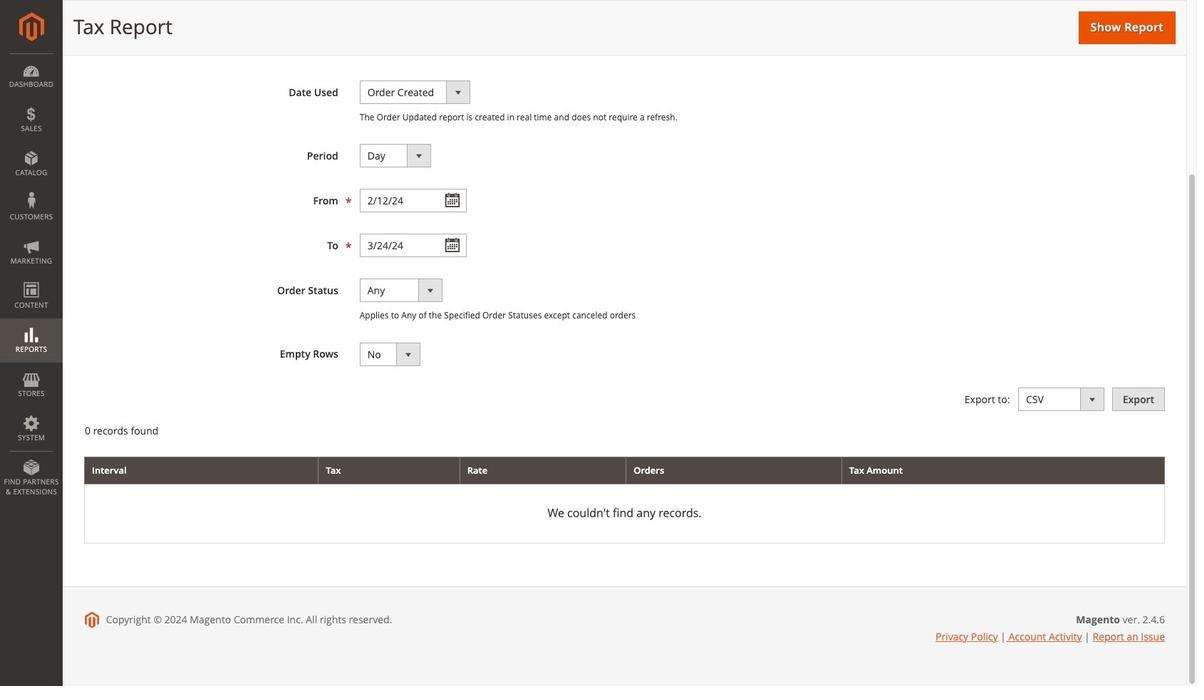 Task type: locate. For each thing, give the bounding box(es) containing it.
None text field
[[360, 189, 467, 213], [360, 234, 467, 257], [360, 189, 467, 213], [360, 234, 467, 257]]

menu bar
[[0, 53, 63, 504]]



Task type: describe. For each thing, give the bounding box(es) containing it.
magento admin panel image
[[19, 12, 44, 41]]



